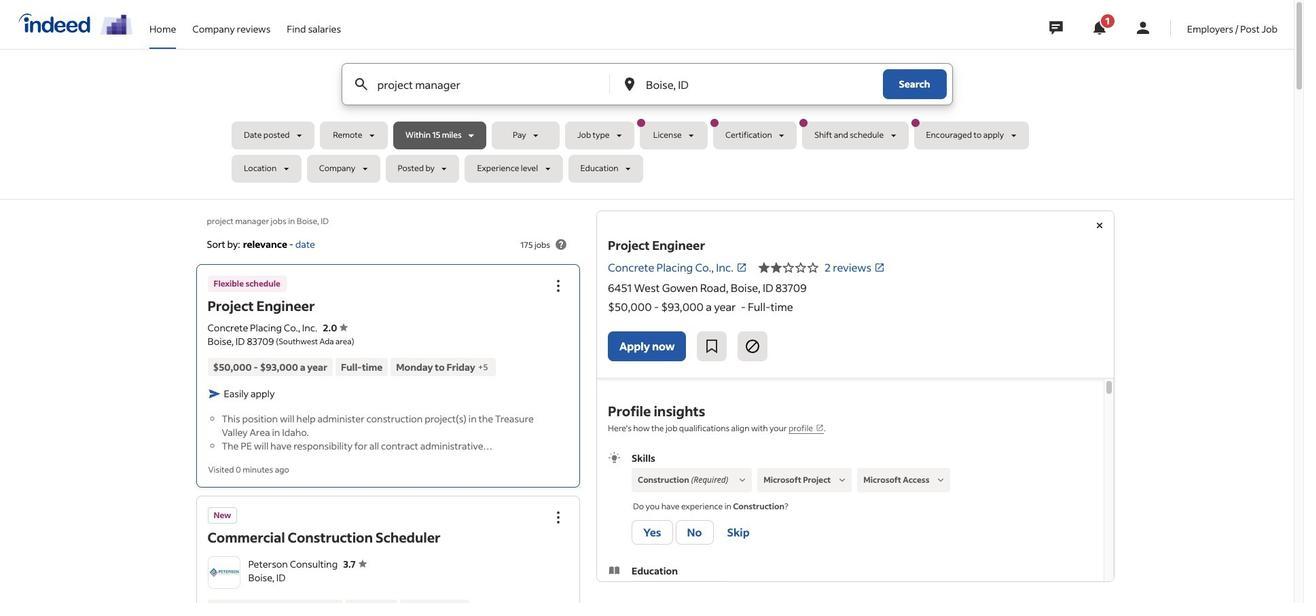 Task type: vqa. For each thing, say whether or not it's contained in the screenshot.
Job actions for Commercial Construction Scheduler is collapsed image
yes



Task type: locate. For each thing, give the bounding box(es) containing it.
save this job image
[[704, 338, 720, 355]]

missing qualification image
[[935, 474, 947, 486]]

concrete placing co., inc. (opens in a new tab) image
[[736, 262, 747, 273]]

missing qualification image
[[736, 474, 749, 486], [836, 474, 848, 486]]

account image
[[1135, 20, 1151, 36]]

search: Job title, keywords, or company text field
[[375, 64, 587, 105]]

Edit location text field
[[643, 64, 855, 105]]

job actions for commercial construction scheduler is collapsed image
[[550, 510, 567, 526]]

None search field
[[232, 63, 1062, 188]]

profile (opens in a new window) image
[[816, 424, 824, 432]]

0 horizontal spatial missing qualification image
[[736, 474, 749, 486]]

1 horizontal spatial missing qualification image
[[836, 474, 848, 486]]

2 missing qualification image from the left
[[836, 474, 848, 486]]

at indeed, we're committed to increasing representation of women at all levels of indeed's global workforce to at least 50% by 2030 image
[[101, 14, 133, 35]]



Task type: describe. For each thing, give the bounding box(es) containing it.
1 missing qualification image from the left
[[736, 474, 749, 486]]

2.0 out of five stars rating image
[[323, 321, 348, 334]]

company logo image
[[208, 557, 239, 589]]

2 out of 5 stars image
[[758, 259, 819, 276]]

skills group
[[608, 451, 1093, 548]]

job actions for project engineer is collapsed image
[[550, 278, 567, 294]]

close job details image
[[1091, 217, 1107, 234]]

help icon image
[[553, 236, 569, 253]]

3.7 out of five stars rating image
[[343, 558, 367, 571]]

not interested image
[[745, 338, 761, 355]]

2 out of 5 stars. link to 2 reviews company ratings (opens in a new tab) image
[[874, 262, 885, 273]]

messages unread count 0 image
[[1047, 14, 1065, 41]]

education group
[[608, 564, 1093, 603]]



